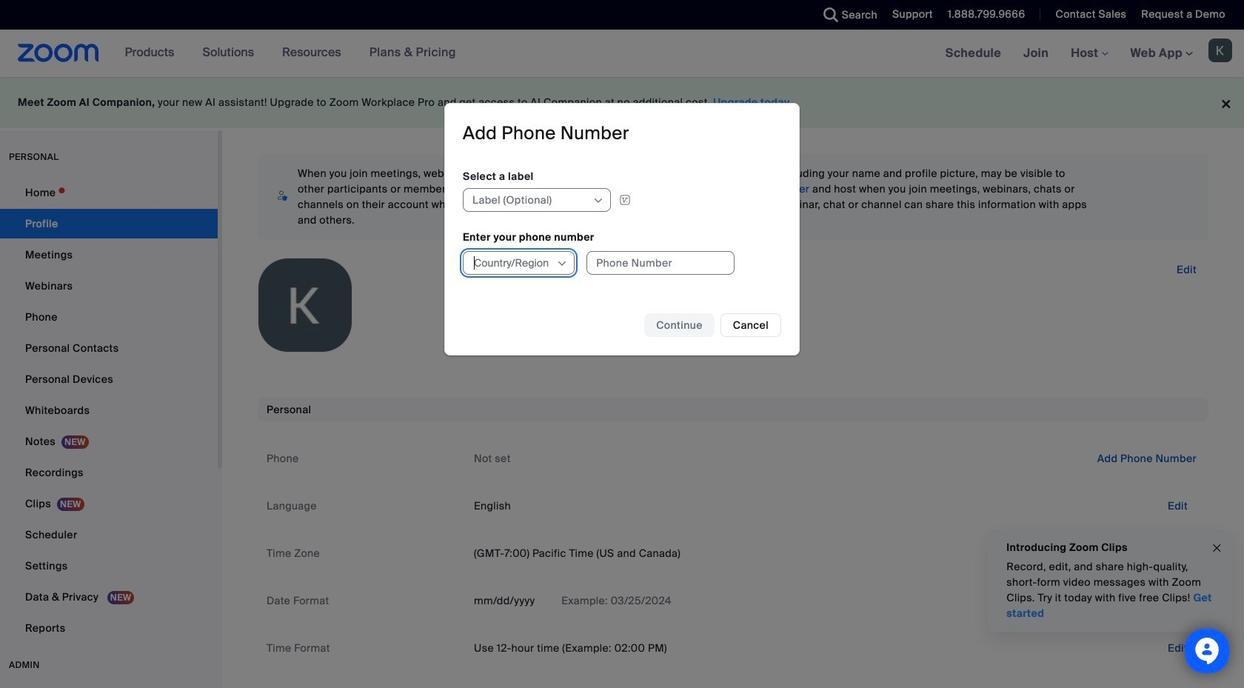 Task type: locate. For each thing, give the bounding box(es) containing it.
close image
[[1211, 540, 1223, 557]]

application
[[463, 188, 755, 212]]

user photo image
[[258, 258, 352, 352]]

footer
[[0, 77, 1244, 128]]

support version for phone label image
[[615, 193, 635, 206]]

show options image
[[593, 194, 604, 206]]

Phone Number text field
[[587, 251, 735, 274]]

heading
[[463, 122, 629, 145]]

personal menu menu
[[0, 178, 218, 644]]

show options image
[[556, 257, 568, 269]]

banner
[[0, 30, 1244, 78]]

dialog
[[444, 103, 800, 355]]



Task type: describe. For each thing, give the bounding box(es) containing it.
meetings navigation
[[934, 30, 1244, 78]]

Select Country text field
[[473, 252, 556, 274]]

product information navigation
[[114, 30, 467, 77]]



